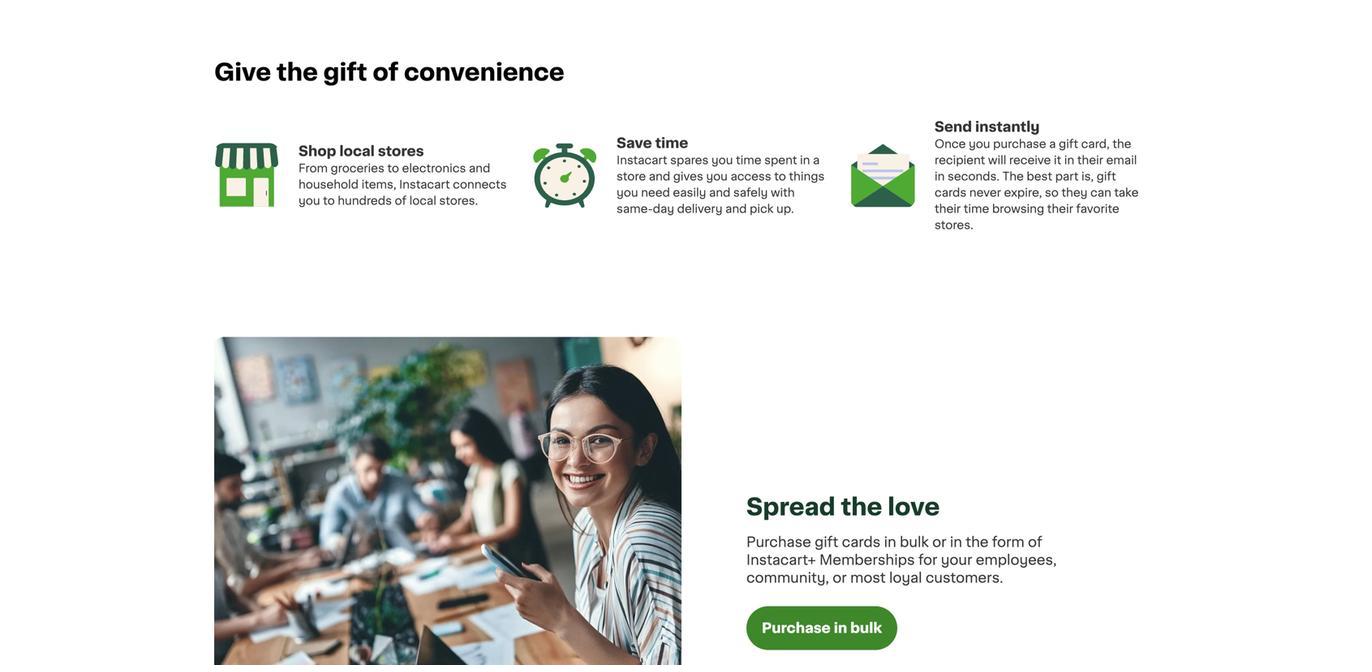 Task type: vqa. For each thing, say whether or not it's contained in the screenshot.
Spread
yes



Task type: locate. For each thing, give the bounding box(es) containing it.
or
[[933, 536, 947, 549], [833, 571, 847, 585]]

in down memberships
[[834, 622, 847, 635]]

of up employees,
[[1028, 536, 1043, 549]]

you
[[969, 138, 991, 150], [712, 154, 733, 166], [706, 171, 728, 182], [617, 187, 638, 198], [299, 195, 320, 206]]

instacart down save
[[617, 154, 668, 166]]

1 vertical spatial of
[[395, 195, 407, 206]]

0 vertical spatial local
[[340, 144, 375, 158]]

cards up memberships
[[842, 536, 881, 549]]

0 horizontal spatial local
[[340, 144, 375, 158]]

they
[[1062, 187, 1088, 198]]

1 vertical spatial instacart
[[399, 179, 450, 190]]

1 vertical spatial cards
[[842, 536, 881, 549]]

the
[[277, 61, 318, 84], [1113, 138, 1132, 150], [841, 496, 883, 519], [966, 536, 989, 549]]

to
[[387, 163, 399, 174], [774, 171, 786, 182], [323, 195, 335, 206]]

cards down seconds.
[[935, 187, 967, 198]]

1 vertical spatial time
[[736, 154, 762, 166]]

1 horizontal spatial their
[[1048, 203, 1074, 215]]

local
[[340, 144, 375, 158], [410, 195, 437, 206]]

time up access
[[736, 154, 762, 166]]

you down store at the left top of the page
[[617, 187, 638, 198]]

time up the spares
[[655, 136, 688, 150]]

send instantly image
[[851, 143, 915, 208]]

so
[[1045, 187, 1059, 198]]

stores. down never at the top of page
[[935, 219, 974, 231]]

purchase for purchase gift cards in bulk or in the form of instacart+ memberships for your employees, community, or most loyal customers.
[[747, 536, 811, 549]]

a inside save time instacart spares you time spent in a store and gives you access to things you need easily and safely with same-day delivery and pick up.
[[813, 154, 820, 166]]

local down the electronics
[[410, 195, 437, 206]]

time down never at the top of page
[[964, 203, 990, 215]]

will
[[988, 154, 1007, 166]]

1 horizontal spatial bulk
[[900, 536, 929, 549]]

0 horizontal spatial bulk
[[851, 622, 882, 635]]

0 horizontal spatial a
[[813, 154, 820, 166]]

0 vertical spatial stores.
[[439, 195, 478, 206]]

you up will
[[969, 138, 991, 150]]

memberships
[[820, 553, 915, 567]]

1 vertical spatial stores.
[[935, 219, 974, 231]]

spread the love
[[747, 496, 940, 519]]

of
[[373, 61, 399, 84], [395, 195, 407, 206], [1028, 536, 1043, 549]]

0 horizontal spatial or
[[833, 571, 847, 585]]

0 horizontal spatial cards
[[842, 536, 881, 549]]

0 horizontal spatial time
[[655, 136, 688, 150]]

can
[[1091, 187, 1112, 198]]

their up is,
[[1078, 154, 1104, 166]]

their down seconds.
[[935, 203, 961, 215]]

you inside "shop local stores from groceries to electronics and household items, instacart connects you to hundreds of local stores."
[[299, 195, 320, 206]]

2 vertical spatial time
[[964, 203, 990, 215]]

form
[[992, 536, 1025, 549]]

their
[[1078, 154, 1104, 166], [935, 203, 961, 215], [1048, 203, 1074, 215]]

bulk down most
[[851, 622, 882, 635]]

1 horizontal spatial instacart
[[617, 154, 668, 166]]

it
[[1054, 154, 1062, 166]]

1 vertical spatial bulk
[[851, 622, 882, 635]]

1 vertical spatial a
[[813, 154, 820, 166]]

1 horizontal spatial cards
[[935, 187, 967, 198]]

in up memberships
[[884, 536, 897, 549]]

of up stores
[[373, 61, 399, 84]]

2 horizontal spatial to
[[774, 171, 786, 182]]

or left most
[[833, 571, 847, 585]]

part
[[1056, 171, 1079, 182]]

0 vertical spatial cards
[[935, 187, 967, 198]]

seconds.
[[948, 171, 1000, 182]]

of inside "shop local stores from groceries to electronics and household items, instacart connects you to hundreds of local stores."
[[395, 195, 407, 206]]

with
[[771, 187, 795, 198]]

1 horizontal spatial a
[[1050, 138, 1056, 150]]

to down spent
[[774, 171, 786, 182]]

to down "household"
[[323, 195, 335, 206]]

stores. down connects
[[439, 195, 478, 206]]

from
[[299, 163, 328, 174]]

you down "household"
[[299, 195, 320, 206]]

save time image
[[532, 143, 597, 208]]

instantly
[[976, 120, 1040, 134]]

a
[[1050, 138, 1056, 150], [813, 154, 820, 166]]

in inside save time instacart spares you time spent in a store and gives you access to things you need easily and safely with same-day delivery and pick up.
[[800, 154, 810, 166]]

favorite
[[1077, 203, 1120, 215]]

0 vertical spatial of
[[373, 61, 399, 84]]

2 vertical spatial of
[[1028, 536, 1043, 549]]

of down items,
[[395, 195, 407, 206]]

you right the spares
[[712, 154, 733, 166]]

a up things
[[813, 154, 820, 166]]

purchase up instacart+
[[747, 536, 811, 549]]

purchase down community,
[[762, 622, 831, 635]]

and
[[469, 163, 490, 174], [649, 171, 671, 182], [709, 187, 731, 198], [726, 203, 747, 215]]

purchase inside purchase gift cards in bulk or in the form of instacart+ memberships for your employees, community, or most loyal customers.
[[747, 536, 811, 549]]

save
[[617, 136, 652, 150]]

a up "it"
[[1050, 138, 1056, 150]]

2 horizontal spatial time
[[964, 203, 990, 215]]

1 vertical spatial or
[[833, 571, 847, 585]]

employees,
[[976, 553, 1057, 567]]

purchase in bulk button
[[747, 607, 898, 650]]

in up your
[[950, 536, 962, 549]]

stores.
[[439, 195, 478, 206], [935, 219, 974, 231]]

save time instacart spares you time spent in a store and gives you access to things you need easily and safely with same-day delivery and pick up.
[[617, 136, 825, 215]]

0 vertical spatial or
[[933, 536, 947, 549]]

0 vertical spatial a
[[1050, 138, 1056, 150]]

electronics
[[402, 163, 466, 174]]

day
[[653, 203, 674, 215]]

access
[[731, 171, 772, 182]]

gives
[[673, 171, 703, 182]]

the right give
[[277, 61, 318, 84]]

purchase in bulk
[[762, 622, 882, 635]]

in up things
[[800, 154, 810, 166]]

bulk inside button
[[851, 622, 882, 635]]

0 horizontal spatial stores.
[[439, 195, 478, 206]]

0 horizontal spatial instacart
[[399, 179, 450, 190]]

and inside "shop local stores from groceries to electronics and household items, instacart connects you to hundreds of local stores."
[[469, 163, 490, 174]]

1 horizontal spatial to
[[387, 163, 399, 174]]

0 vertical spatial purchase
[[747, 536, 811, 549]]

or up for
[[933, 536, 947, 549]]

shop
[[299, 144, 336, 158]]

bulk up for
[[900, 536, 929, 549]]

1 horizontal spatial stores.
[[935, 219, 974, 231]]

2 horizontal spatial their
[[1078, 154, 1104, 166]]

same-
[[617, 203, 653, 215]]

delivery
[[677, 203, 723, 215]]

and down safely
[[726, 203, 747, 215]]

purchase for purchase in bulk
[[762, 622, 831, 635]]

safely
[[734, 187, 768, 198]]

0 vertical spatial bulk
[[900, 536, 929, 549]]

spent
[[765, 154, 797, 166]]

gift
[[323, 61, 367, 84], [1059, 138, 1079, 150], [1097, 171, 1117, 182], [815, 536, 839, 549]]

local up groceries
[[340, 144, 375, 158]]

time inside "send instantly once you purchase a gift card, the recipient will receive it in their email in seconds. the best part is, gift cards never expire, so they can take their time browsing their favorite stores."
[[964, 203, 990, 215]]

bulk
[[900, 536, 929, 549], [851, 622, 882, 635]]

convenience
[[404, 61, 565, 84]]

1 vertical spatial purchase
[[762, 622, 831, 635]]

gift inside purchase gift cards in bulk or in the form of instacart+ memberships for your employees, community, or most loyal customers.
[[815, 536, 839, 549]]

once
[[935, 138, 966, 150]]

the left love
[[841, 496, 883, 519]]

the inside purchase gift cards in bulk or in the form of instacart+ memberships for your employees, community, or most loyal customers.
[[966, 536, 989, 549]]

the up your
[[966, 536, 989, 549]]

connects
[[453, 179, 507, 190]]

stores. inside "shop local stores from groceries to electronics and household items, instacart connects you to hundreds of local stores."
[[439, 195, 478, 206]]

you right gives on the top of the page
[[706, 171, 728, 182]]

and up connects
[[469, 163, 490, 174]]

spread the love image
[[214, 337, 682, 666]]

instacart down the electronics
[[399, 179, 450, 190]]

purchase inside button
[[762, 622, 831, 635]]

cards
[[935, 187, 967, 198], [842, 536, 881, 549]]

1 horizontal spatial local
[[410, 195, 437, 206]]

0 vertical spatial instacart
[[617, 154, 668, 166]]

the
[[1003, 171, 1024, 182]]

hundreds
[[338, 195, 392, 206]]

stores. inside "send instantly once you purchase a gift card, the recipient will receive it in their email in seconds. the best part is, gift cards never expire, so they can take their time browsing their favorite stores."
[[935, 219, 974, 231]]

in
[[800, 154, 810, 166], [1065, 154, 1075, 166], [935, 171, 945, 182], [884, 536, 897, 549], [950, 536, 962, 549], [834, 622, 847, 635]]

instacart
[[617, 154, 668, 166], [399, 179, 450, 190]]

the up "email" at the right top of page
[[1113, 138, 1132, 150]]

their down so
[[1048, 203, 1074, 215]]

purchase
[[747, 536, 811, 549], [762, 622, 831, 635]]

loyal
[[890, 571, 922, 585]]

to down stores
[[387, 163, 399, 174]]

time
[[655, 136, 688, 150], [736, 154, 762, 166], [964, 203, 990, 215]]

in down recipient
[[935, 171, 945, 182]]



Task type: describe. For each thing, give the bounding box(es) containing it.
purchase
[[993, 138, 1047, 150]]

the inside "send instantly once you purchase a gift card, the recipient will receive it in their email in seconds. the best part is, gift cards never expire, so they can take their time browsing their favorite stores."
[[1113, 138, 1132, 150]]

community,
[[747, 571, 829, 585]]

give the gift of convenience
[[214, 61, 565, 84]]

spread
[[747, 496, 836, 519]]

email
[[1107, 154, 1137, 166]]

spares
[[670, 154, 709, 166]]

shop local stores from groceries to electronics and household items, instacart connects you to hundreds of local stores.
[[299, 144, 507, 206]]

easily
[[673, 187, 706, 198]]

customers.
[[926, 571, 1004, 585]]

shop local stores image
[[214, 143, 279, 208]]

0 vertical spatial time
[[655, 136, 688, 150]]

1 vertical spatial local
[[410, 195, 437, 206]]

items,
[[362, 179, 396, 190]]

of inside purchase gift cards in bulk or in the form of instacart+ memberships for your employees, community, or most loyal customers.
[[1028, 536, 1043, 549]]

things
[[789, 171, 825, 182]]

in inside button
[[834, 622, 847, 635]]

you inside "send instantly once you purchase a gift card, the recipient will receive it in their email in seconds. the best part is, gift cards never expire, so they can take their time browsing their favorite stores."
[[969, 138, 991, 150]]

browsing
[[992, 203, 1045, 215]]

most
[[851, 571, 886, 585]]

best
[[1027, 171, 1053, 182]]

never
[[970, 187, 1001, 198]]

and up need
[[649, 171, 671, 182]]

bulk inside purchase gift cards in bulk or in the form of instacart+ memberships for your employees, community, or most loyal customers.
[[900, 536, 929, 549]]

pick
[[750, 203, 774, 215]]

send instantly once you purchase a gift card, the recipient will receive it in their email in seconds. the best part is, gift cards never expire, so they can take their time browsing their favorite stores.
[[935, 120, 1139, 231]]

love
[[888, 496, 940, 519]]

0 horizontal spatial their
[[935, 203, 961, 215]]

store
[[617, 171, 646, 182]]

cards inside "send instantly once you purchase a gift card, the recipient will receive it in their email in seconds. the best part is, gift cards never expire, so they can take their time browsing their favorite stores."
[[935, 187, 967, 198]]

household
[[299, 179, 359, 190]]

need
[[641, 187, 670, 198]]

0 horizontal spatial to
[[323, 195, 335, 206]]

take
[[1115, 187, 1139, 198]]

stores
[[378, 144, 424, 158]]

give
[[214, 61, 271, 84]]

groceries
[[331, 163, 385, 174]]

instacart inside "shop local stores from groceries to electronics and household items, instacart connects you to hundreds of local stores."
[[399, 179, 450, 190]]

a inside "send instantly once you purchase a gift card, the recipient will receive it in their email in seconds. the best part is, gift cards never expire, so they can take their time browsing their favorite stores."
[[1050, 138, 1056, 150]]

instacart inside save time instacart spares you time spent in a store and gives you access to things you need easily and safely with same-day delivery and pick up.
[[617, 154, 668, 166]]

recipient
[[935, 154, 986, 166]]

instacart+
[[747, 553, 816, 567]]

up.
[[777, 203, 794, 215]]

in right "it"
[[1065, 154, 1075, 166]]

1 horizontal spatial or
[[933, 536, 947, 549]]

receive
[[1010, 154, 1051, 166]]

send
[[935, 120, 972, 134]]

expire,
[[1004, 187, 1042, 198]]

card,
[[1082, 138, 1110, 150]]

purchase gift cards in bulk or in the form of instacart+ memberships for your employees, community, or most loyal customers.
[[747, 536, 1061, 585]]

your
[[941, 553, 973, 567]]

and up delivery
[[709, 187, 731, 198]]

cards inside purchase gift cards in bulk or in the form of instacart+ memberships for your employees, community, or most loyal customers.
[[842, 536, 881, 549]]

is,
[[1082, 171, 1094, 182]]

to inside save time instacart spares you time spent in a store and gives you access to things you need easily and safely with same-day delivery and pick up.
[[774, 171, 786, 182]]

1 horizontal spatial time
[[736, 154, 762, 166]]

for
[[919, 553, 938, 567]]



